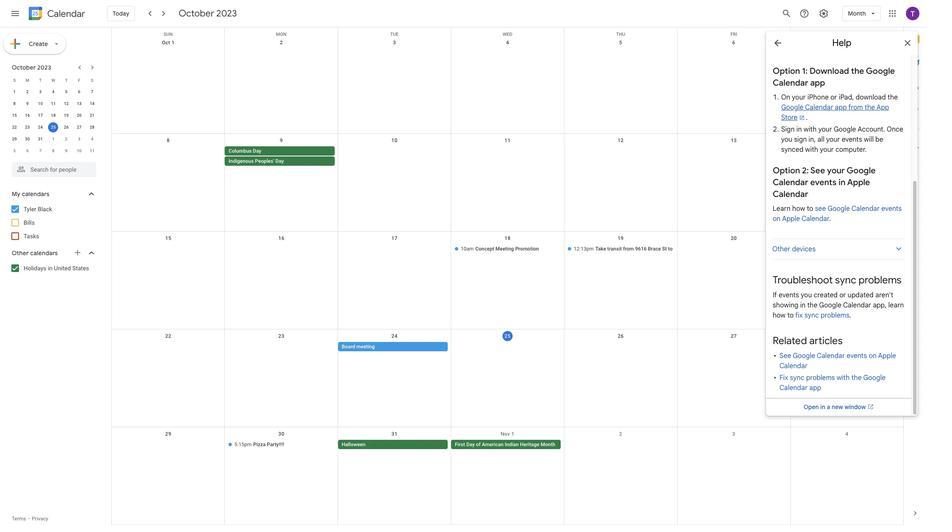 Task type: vqa. For each thing, say whether or not it's contained in the screenshot.
2 element
no



Task type: describe. For each thing, give the bounding box(es) containing it.
1 horizontal spatial 20
[[731, 235, 737, 241]]

columbus day indigenous peoples' day
[[229, 148, 284, 164]]

30 for 1
[[25, 137, 30, 141]]

privacy link
[[32, 516, 48, 522]]

states
[[72, 265, 89, 272]]

0 horizontal spatial october 2023
[[12, 64, 51, 71]]

17 element
[[35, 111, 45, 121]]

f
[[78, 78, 80, 82]]

17 inside the "october 2023" grid
[[38, 113, 43, 118]]

first
[[455, 442, 465, 448]]

1 down 25, today element
[[52, 137, 55, 141]]

18 inside row group
[[51, 113, 56, 118]]

9616
[[636, 246, 647, 252]]

10 for sun
[[392, 138, 398, 143]]

10am
[[461, 246, 474, 252]]

halloween
[[342, 442, 366, 448]]

pizza
[[253, 442, 266, 448]]

calendars for my calendars
[[22, 190, 49, 198]]

row group containing 1
[[8, 86, 99, 157]]

3 inside november 3 element
[[78, 137, 80, 141]]

my calendars
[[12, 190, 49, 198]]

11 inside "element"
[[90, 149, 95, 153]]

11 for october 2023
[[51, 101, 56, 106]]

meeting
[[357, 344, 375, 350]]

7 inside november 7 element
[[39, 149, 42, 153]]

brace
[[648, 246, 661, 252]]

other calendars button
[[2, 246, 105, 260]]

row containing 5
[[8, 145, 99, 157]]

1 horizontal spatial day
[[276, 158, 284, 164]]

10 for october 2023
[[38, 101, 43, 106]]

6 for 1
[[78, 89, 80, 94]]

25 inside grid
[[505, 333, 511, 339]]

indian
[[505, 442, 519, 448]]

meeting
[[496, 246, 514, 252]]

calendar element
[[27, 5, 85, 24]]

day for columbus
[[253, 148, 262, 154]]

27 inside "element"
[[77, 125, 82, 130]]

2 vertical spatial 5
[[13, 149, 16, 153]]

bills
[[24, 219, 35, 226]]

tyler
[[24, 206, 36, 213]]

9 for october 2023
[[26, 101, 29, 106]]

2 vertical spatial 6
[[26, 149, 29, 153]]

2 t from the left
[[65, 78, 68, 82]]

create button
[[3, 34, 66, 54]]

day for first
[[467, 442, 475, 448]]

terms – privacy
[[12, 516, 48, 522]]

16 element
[[22, 111, 33, 121]]

15 inside grid
[[165, 235, 171, 241]]

18 inside grid
[[505, 235, 511, 241]]

2 s from the left
[[91, 78, 94, 82]]

7 for oct 1
[[846, 40, 849, 46]]

other
[[12, 249, 29, 257]]

calendar
[[47, 8, 85, 20]]

party!!!!
[[267, 442, 285, 448]]

22 element
[[9, 122, 20, 132]]

24 element
[[35, 122, 45, 132]]

22 inside 'element'
[[12, 125, 17, 130]]

in
[[48, 265, 53, 272]]

indigenous
[[229, 158, 254, 164]]

9 inside 'row'
[[65, 149, 68, 153]]

transit
[[608, 246, 622, 252]]

24 inside row group
[[38, 125, 43, 130]]

8 inside 'row'
[[52, 149, 55, 153]]

halloween button
[[338, 440, 448, 449]]

29 element
[[9, 134, 20, 144]]

row containing 1
[[8, 86, 99, 98]]

m
[[26, 78, 29, 82]]

calendar heading
[[46, 8, 85, 20]]

24 inside grid
[[392, 333, 398, 339]]

16 inside the "october 2023" grid
[[25, 113, 30, 118]]

ford
[[689, 246, 699, 252]]

my calendars list
[[2, 203, 105, 243]]

mon
[[276, 32, 287, 37]]

0 horizontal spatial 2023
[[37, 64, 51, 71]]

31 for nov 1
[[392, 431, 398, 437]]

26 element
[[61, 122, 71, 132]]

27 inside grid
[[731, 333, 737, 339]]

23 element
[[22, 122, 33, 132]]

31 element
[[35, 134, 45, 144]]

november 5 element
[[9, 146, 20, 156]]

19 inside row group
[[64, 113, 69, 118]]

row containing sun
[[112, 27, 904, 37]]

holidays
[[24, 265, 46, 272]]

november 9 element
[[61, 146, 71, 156]]

21 inside grid
[[845, 235, 851, 241]]

30 for nov 1
[[279, 431, 285, 437]]

25, today element
[[48, 122, 58, 132]]

1 vertical spatial 23
[[279, 333, 285, 339]]

of
[[476, 442, 481, 448]]

5:15pm
[[235, 442, 252, 448]]

1 t from the left
[[39, 78, 42, 82]]

29 for 1
[[12, 137, 17, 141]]

st
[[663, 246, 667, 252]]

terms link
[[12, 516, 26, 522]]

nov
[[501, 431, 510, 437]]

board meeting
[[342, 344, 375, 350]]

14 for sun
[[845, 138, 851, 143]]

thu
[[617, 32, 626, 37]]

fri
[[731, 32, 738, 37]]

15 inside row group
[[12, 113, 17, 118]]

16 inside grid
[[279, 235, 285, 241]]

privacy
[[32, 516, 48, 522]]

11 for sun
[[505, 138, 511, 143]]

20 element
[[74, 111, 84, 121]]

column header inside 'row'
[[791, 27, 904, 36]]

november 6 element
[[22, 146, 33, 156]]

11 element
[[48, 99, 58, 109]]

31 for 1
[[38, 137, 43, 141]]

first day of american indian heritage month button
[[451, 440, 561, 449]]

take
[[596, 246, 607, 252]]

concept
[[476, 246, 495, 252]]

november 1 element
[[48, 134, 58, 144]]

w
[[51, 78, 55, 82]]

henry
[[674, 246, 688, 252]]

12:13pm take transit from 9616 brace st to henry ford hospital
[[574, 246, 720, 252]]

support image
[[800, 8, 810, 19]]

0 vertical spatial 23
[[25, 125, 30, 130]]

row containing s
[[8, 74, 99, 86]]

cell containing columbus day
[[225, 146, 338, 167]]

board meeting button
[[338, 342, 448, 351]]

month inside button
[[541, 442, 556, 448]]



Task type: locate. For each thing, give the bounding box(es) containing it.
1 vertical spatial 22
[[165, 333, 171, 339]]

t left w
[[39, 78, 42, 82]]

1 horizontal spatial 26
[[618, 333, 624, 339]]

my
[[12, 190, 20, 198]]

t left f
[[65, 78, 68, 82]]

tue
[[391, 32, 399, 37]]

2 horizontal spatial 5
[[620, 40, 623, 46]]

6 for oct 1
[[733, 40, 736, 46]]

0 horizontal spatial month
[[541, 442, 556, 448]]

2
[[280, 40, 283, 46], [26, 89, 29, 94], [65, 137, 68, 141], [620, 431, 623, 437]]

–
[[27, 516, 31, 522]]

wed
[[503, 32, 513, 37]]

8
[[13, 101, 16, 106], [167, 138, 170, 143], [52, 149, 55, 153]]

1
[[172, 40, 175, 46], [13, 89, 16, 94], [52, 137, 55, 141], [512, 431, 515, 437]]

0 horizontal spatial 20
[[77, 113, 82, 118]]

peoples'
[[255, 158, 274, 164]]

1 vertical spatial 20
[[731, 235, 737, 241]]

0 vertical spatial 6
[[733, 40, 736, 46]]

7 up 14 element
[[91, 89, 93, 94]]

october 2023 grid
[[8, 74, 99, 157]]

5 down 'thu'
[[620, 40, 623, 46]]

day down columbus day button
[[276, 158, 284, 164]]

united
[[54, 265, 71, 272]]

0 horizontal spatial 26
[[64, 125, 69, 130]]

10 inside grid
[[392, 138, 398, 143]]

cell
[[112, 146, 225, 167], [225, 146, 338, 167], [338, 146, 451, 167], [451, 146, 565, 167], [678, 146, 791, 167], [791, 146, 904, 167], [112, 244, 225, 254], [338, 244, 451, 254], [678, 244, 791, 254], [791, 244, 904, 254], [112, 342, 225, 352], [225, 342, 338, 352], [451, 342, 565, 352], [678, 342, 791, 352], [791, 342, 904, 352], [112, 440, 225, 450], [565, 440, 678, 450]]

10
[[38, 101, 43, 106], [392, 138, 398, 143], [77, 149, 82, 153]]

20
[[77, 113, 82, 118], [731, 235, 737, 241]]

other calendars
[[12, 249, 58, 257]]

1 horizontal spatial 7
[[91, 89, 93, 94]]

0 vertical spatial 29
[[12, 137, 17, 141]]

22
[[12, 125, 17, 130], [165, 333, 171, 339]]

1 vertical spatial october 2023
[[12, 64, 51, 71]]

0 vertical spatial 24
[[38, 125, 43, 130]]

15
[[12, 113, 17, 118], [165, 235, 171, 241]]

2 vertical spatial 8
[[52, 149, 55, 153]]

10 inside november 10 element
[[77, 149, 82, 153]]

27 element
[[74, 122, 84, 132]]

19 down 12 element at the left top of page
[[64, 113, 69, 118]]

2 vertical spatial 9
[[65, 149, 68, 153]]

calendars up in
[[30, 249, 58, 257]]

8 for october 2023
[[13, 101, 16, 106]]

november 4 element
[[87, 134, 97, 144]]

today button
[[107, 3, 135, 24]]

13 for sun
[[731, 138, 737, 143]]

month
[[849, 10, 867, 17], [541, 442, 556, 448]]

29 inside row group
[[12, 137, 17, 141]]

0 horizontal spatial 11
[[51, 101, 56, 106]]

16
[[25, 113, 30, 118], [279, 235, 285, 241]]

november 10 element
[[74, 146, 84, 156]]

1 right nov
[[512, 431, 515, 437]]

0 horizontal spatial 15
[[12, 113, 17, 118]]

15 element
[[9, 111, 20, 121]]

1 vertical spatial 14
[[845, 138, 851, 143]]

day
[[253, 148, 262, 154], [276, 158, 284, 164], [467, 442, 475, 448]]

2 horizontal spatial day
[[467, 442, 475, 448]]

settings menu image
[[819, 8, 830, 19]]

12 inside grid
[[618, 138, 624, 143]]

november 8 element
[[48, 146, 58, 156]]

1 vertical spatial 27
[[731, 333, 737, 339]]

24 up board meeting button
[[392, 333, 398, 339]]

november 11 element
[[87, 146, 97, 156]]

oct
[[162, 40, 170, 46]]

1 vertical spatial 7
[[91, 89, 93, 94]]

0 horizontal spatial 18
[[51, 113, 56, 118]]

my calendars button
[[2, 187, 105, 201]]

0 horizontal spatial 13
[[77, 101, 82, 106]]

1 horizontal spatial 10
[[77, 149, 82, 153]]

board
[[342, 344, 355, 350]]

terms
[[12, 516, 26, 522]]

today
[[113, 10, 129, 17]]

black
[[38, 206, 52, 213]]

31 inside the "october 2023" grid
[[38, 137, 43, 141]]

0 vertical spatial 9
[[26, 101, 29, 106]]

1 right oct
[[172, 40, 175, 46]]

0 vertical spatial october
[[179, 8, 214, 19]]

29
[[12, 137, 17, 141], [165, 431, 171, 437]]

9 for sun
[[280, 138, 283, 143]]

13 for october 2023
[[77, 101, 82, 106]]

0 horizontal spatial 25
[[51, 125, 56, 130]]

10am concept meeting promotion
[[461, 246, 539, 252]]

9 up 16 element
[[26, 101, 29, 106]]

21 inside the "october 2023" grid
[[90, 113, 95, 118]]

18 up meeting
[[505, 235, 511, 241]]

25 inside cell
[[51, 125, 56, 130]]

25
[[51, 125, 56, 130], [505, 333, 511, 339]]

american
[[482, 442, 504, 448]]

10 inside 10 element
[[38, 101, 43, 106]]

26 inside grid
[[618, 333, 624, 339]]

1 vertical spatial day
[[276, 158, 284, 164]]

main drawer image
[[10, 8, 20, 19]]

row group
[[8, 86, 99, 157]]

first day of american indian heritage month
[[455, 442, 556, 448]]

19 up transit
[[618, 235, 624, 241]]

0 vertical spatial 14
[[90, 101, 95, 106]]

14 inside grid
[[845, 138, 851, 143]]

0 vertical spatial 25
[[51, 125, 56, 130]]

9 inside grid
[[280, 138, 283, 143]]

0 vertical spatial 18
[[51, 113, 56, 118]]

0 horizontal spatial 29
[[12, 137, 17, 141]]

month right heritage
[[541, 442, 556, 448]]

0 horizontal spatial t
[[39, 78, 42, 82]]

1 up the 15 element
[[13, 89, 16, 94]]

holidays in united states
[[24, 265, 89, 272]]

6 down 30 element
[[26, 149, 29, 153]]

12 for sun
[[618, 138, 624, 143]]

22 inside grid
[[165, 333, 171, 339]]

1 horizontal spatial 16
[[279, 235, 285, 241]]

25 cell
[[47, 122, 60, 133]]

1 vertical spatial 21
[[845, 235, 851, 241]]

2 horizontal spatial 9
[[280, 138, 283, 143]]

30 up party!!!!
[[279, 431, 285, 437]]

heritage
[[520, 442, 540, 448]]

21 element
[[87, 111, 97, 121]]

2 horizontal spatial 11
[[505, 138, 511, 143]]

1 horizontal spatial 15
[[165, 235, 171, 241]]

1 vertical spatial october
[[12, 64, 36, 71]]

14 for october 2023
[[90, 101, 95, 106]]

0 horizontal spatial 7
[[39, 149, 42, 153]]

31 up halloween button
[[392, 431, 398, 437]]

0 horizontal spatial 12
[[64, 101, 69, 106]]

1 horizontal spatial 11
[[90, 149, 95, 153]]

24 down the '17' element
[[38, 125, 43, 130]]

indigenous peoples' day button
[[225, 157, 335, 166]]

tasks
[[24, 233, 39, 240]]

row
[[112, 27, 904, 37], [112, 36, 904, 134], [8, 74, 99, 86], [8, 86, 99, 98], [8, 98, 99, 110], [8, 110, 99, 122], [8, 122, 99, 133], [8, 133, 99, 145], [112, 134, 904, 232], [8, 145, 99, 157], [112, 232, 904, 330], [112, 330, 904, 427], [112, 427, 904, 525]]

day up peoples'
[[253, 148, 262, 154]]

1 horizontal spatial 23
[[279, 333, 285, 339]]

30
[[25, 137, 30, 141], [279, 431, 285, 437]]

calendars up tyler black
[[22, 190, 49, 198]]

0 vertical spatial 7
[[846, 40, 849, 46]]

21
[[90, 113, 95, 118], [845, 235, 851, 241]]

1 vertical spatial 15
[[165, 235, 171, 241]]

calendars for other calendars
[[30, 249, 58, 257]]

1 horizontal spatial 18
[[505, 235, 511, 241]]

13 inside grid
[[731, 138, 737, 143]]

13 inside the "october 2023" grid
[[77, 101, 82, 106]]

add other calendars image
[[73, 249, 82, 257]]

1 horizontal spatial october
[[179, 8, 214, 19]]

2 horizontal spatial 10
[[392, 138, 398, 143]]

nov 1
[[501, 431, 515, 437]]

0 horizontal spatial 31
[[38, 137, 43, 141]]

1 horizontal spatial 9
[[65, 149, 68, 153]]

sun
[[164, 32, 173, 37]]

30 down 23 element
[[25, 137, 30, 141]]

0 vertical spatial 11
[[51, 101, 56, 106]]

november 3 element
[[74, 134, 84, 144]]

14 element
[[87, 99, 97, 109]]

12 for october 2023
[[64, 101, 69, 106]]

20 inside row group
[[77, 113, 82, 118]]

28 element
[[87, 122, 97, 132]]

28
[[90, 125, 95, 130]]

0 horizontal spatial 17
[[38, 113, 43, 118]]

31 inside grid
[[392, 431, 398, 437]]

from
[[624, 246, 634, 252]]

0 vertical spatial 26
[[64, 125, 69, 130]]

1 horizontal spatial s
[[91, 78, 94, 82]]

17
[[38, 113, 43, 118], [392, 235, 398, 241]]

None search field
[[0, 159, 105, 177]]

1 horizontal spatial 2023
[[216, 8, 237, 19]]

0 horizontal spatial 24
[[38, 125, 43, 130]]

2 vertical spatial 7
[[39, 149, 42, 153]]

1 horizontal spatial 30
[[279, 431, 285, 437]]

29 inside grid
[[165, 431, 171, 437]]

month right the settings menu icon
[[849, 10, 867, 17]]

0 vertical spatial october 2023
[[179, 8, 237, 19]]

19 element
[[61, 111, 71, 121]]

calendars
[[22, 190, 49, 198], [30, 249, 58, 257]]

12 inside 12 element
[[64, 101, 69, 106]]

2 vertical spatial 10
[[77, 149, 82, 153]]

to
[[669, 246, 673, 252]]

2023
[[216, 8, 237, 19], [37, 64, 51, 71]]

1 horizontal spatial 31
[[392, 431, 398, 437]]

27
[[77, 125, 82, 130], [731, 333, 737, 339]]

0 vertical spatial 12
[[64, 101, 69, 106]]

create
[[29, 40, 48, 48]]

s left m
[[13, 78, 16, 82]]

13 element
[[74, 99, 84, 109]]

0 vertical spatial day
[[253, 148, 262, 154]]

5:15pm pizza party!!!!
[[235, 442, 285, 448]]

0 horizontal spatial october
[[12, 64, 36, 71]]

promotion
[[516, 246, 539, 252]]

0 horizontal spatial 5
[[13, 149, 16, 153]]

18 element
[[48, 111, 58, 121]]

november 2 element
[[61, 134, 71, 144]]

19 inside grid
[[618, 235, 624, 241]]

s right f
[[91, 78, 94, 82]]

0 horizontal spatial 10
[[38, 101, 43, 106]]

1 horizontal spatial 19
[[618, 235, 624, 241]]

12 element
[[61, 99, 71, 109]]

0 horizontal spatial 22
[[12, 125, 17, 130]]

1 horizontal spatial 6
[[78, 89, 80, 94]]

9
[[26, 101, 29, 106], [280, 138, 283, 143], [65, 149, 68, 153]]

1 horizontal spatial october 2023
[[179, 8, 237, 19]]

october 2023
[[179, 8, 237, 19], [12, 64, 51, 71]]

0 horizontal spatial 23
[[25, 125, 30, 130]]

14 inside the "october 2023" grid
[[90, 101, 95, 106]]

12:13pm
[[574, 246, 594, 252]]

month inside popup button
[[849, 10, 867, 17]]

tab list
[[905, 27, 928, 502]]

26
[[64, 125, 69, 130], [618, 333, 624, 339]]

11
[[51, 101, 56, 106], [505, 138, 511, 143], [90, 149, 95, 153]]

5 up 12 element at the left top of page
[[65, 89, 68, 94]]

day inside button
[[467, 442, 475, 448]]

1 vertical spatial 2023
[[37, 64, 51, 71]]

9 down "november 2" element
[[65, 149, 68, 153]]

november 7 element
[[35, 146, 45, 156]]

0 horizontal spatial 14
[[90, 101, 95, 106]]

0 vertical spatial 5
[[620, 40, 623, 46]]

columbus
[[229, 148, 252, 154]]

tyler black
[[24, 206, 52, 213]]

0 horizontal spatial 30
[[25, 137, 30, 141]]

1 vertical spatial 30
[[279, 431, 285, 437]]

0 horizontal spatial 8
[[13, 101, 16, 106]]

9 up columbus day button
[[280, 138, 283, 143]]

1 s from the left
[[13, 78, 16, 82]]

19
[[64, 113, 69, 118], [618, 235, 624, 241]]

1 vertical spatial 6
[[78, 89, 80, 94]]

2 horizontal spatial 7
[[846, 40, 849, 46]]

grid containing oct 1
[[111, 27, 904, 525]]

7 for 1
[[91, 89, 93, 94]]

1 horizontal spatial 29
[[165, 431, 171, 437]]

14
[[90, 101, 95, 106], [845, 138, 851, 143]]

oct 1
[[162, 40, 175, 46]]

13
[[77, 101, 82, 106], [731, 138, 737, 143]]

day left of
[[467, 442, 475, 448]]

6 down f
[[78, 89, 80, 94]]

column header
[[791, 27, 904, 36]]

29 for nov 1
[[165, 431, 171, 437]]

month button
[[843, 3, 881, 24]]

5 down 29 element
[[13, 149, 16, 153]]

1 horizontal spatial t
[[65, 78, 68, 82]]

1 horizontal spatial 24
[[392, 333, 398, 339]]

26 inside 'element'
[[64, 125, 69, 130]]

0 vertical spatial 2023
[[216, 8, 237, 19]]

0 horizontal spatial 21
[[90, 113, 95, 118]]

5
[[620, 40, 623, 46], [65, 89, 68, 94], [13, 149, 16, 153]]

0 vertical spatial 30
[[25, 137, 30, 141]]

5 for 1
[[65, 89, 68, 94]]

7 down month popup button
[[846, 40, 849, 46]]

1 vertical spatial 18
[[505, 235, 511, 241]]

0 vertical spatial 13
[[77, 101, 82, 106]]

30 element
[[22, 134, 33, 144]]

hospital
[[701, 246, 720, 252]]

12
[[64, 101, 69, 106], [618, 138, 624, 143]]

30 inside the "october 2023" grid
[[25, 137, 30, 141]]

1 horizontal spatial 12
[[618, 138, 624, 143]]

6 down fri at the right top of the page
[[733, 40, 736, 46]]

5 for oct 1
[[620, 40, 623, 46]]

8 inside grid
[[167, 138, 170, 143]]

1 vertical spatial 10
[[392, 138, 398, 143]]

2 vertical spatial 11
[[90, 149, 95, 153]]

31 down the 24 element
[[38, 137, 43, 141]]

2 vertical spatial day
[[467, 442, 475, 448]]

7 inside grid
[[846, 40, 849, 46]]

1 vertical spatial calendars
[[30, 249, 58, 257]]

5 inside grid
[[620, 40, 623, 46]]

4
[[507, 40, 510, 46], [52, 89, 55, 94], [91, 137, 93, 141], [846, 431, 849, 437]]

7 down 31 element
[[39, 149, 42, 153]]

6 inside grid
[[733, 40, 736, 46]]

row containing oct 1
[[112, 36, 904, 134]]

18 down '11' element
[[51, 113, 56, 118]]

grid
[[111, 27, 904, 525]]

17 inside grid
[[392, 235, 398, 241]]

6
[[733, 40, 736, 46], [78, 89, 80, 94], [26, 149, 29, 153]]

1 vertical spatial 11
[[505, 138, 511, 143]]

t
[[39, 78, 42, 82], [65, 78, 68, 82]]

1 horizontal spatial 14
[[845, 138, 851, 143]]

1 horizontal spatial 21
[[845, 235, 851, 241]]

10 element
[[35, 99, 45, 109]]

3
[[393, 40, 396, 46], [39, 89, 42, 94], [78, 137, 80, 141], [733, 431, 736, 437]]

1 vertical spatial 19
[[618, 235, 624, 241]]

columbus day button
[[225, 146, 335, 156]]

8 for sun
[[167, 138, 170, 143]]

0 horizontal spatial 27
[[77, 125, 82, 130]]

Search for people text field
[[17, 162, 91, 177]]



